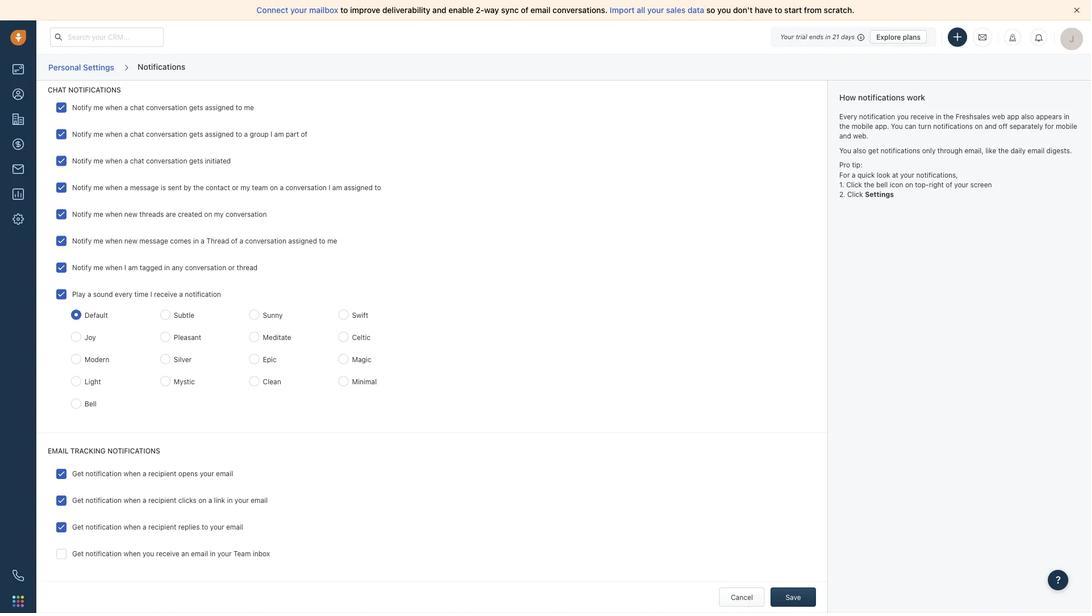 Task type: describe. For each thing, give the bounding box(es) containing it.
conversation down team
[[226, 210, 267, 218]]

created
[[178, 210, 202, 218]]

email
[[48, 448, 69, 455]]

connect
[[257, 5, 288, 15]]

bell
[[876, 181, 888, 189]]

every
[[839, 113, 857, 121]]

digests.
[[1047, 147, 1072, 155]]

tagged
[[140, 264, 162, 272]]

when for get notification when a recipient opens your email
[[124, 470, 141, 478]]

team
[[252, 183, 268, 191]]

conversation up thread
[[245, 237, 286, 245]]

gets for me
[[189, 103, 203, 111]]

notify for notify me when a message is sent by the contact or my team on a conversation i am assigned to
[[72, 183, 92, 191]]

chat notifications
[[48, 86, 121, 94]]

0 horizontal spatial and
[[432, 5, 446, 15]]

days
[[841, 33, 855, 41]]

separately
[[1010, 122, 1043, 130]]

work
[[907, 93, 925, 102]]

chat for notify me when a chat conversation gets assigned to me
[[130, 103, 144, 111]]

icon
[[890, 181, 903, 189]]

epic
[[263, 356, 277, 364]]

email up 'team'
[[226, 524, 243, 532]]

me for notify me when i am tagged in any conversation or thread
[[94, 264, 103, 272]]

when for notify me when i am tagged in any conversation or thread
[[105, 264, 122, 272]]

initiated
[[205, 157, 231, 165]]

when for notify me when new message comes in a thread of a conversation assigned to me
[[105, 237, 122, 245]]

subtle
[[174, 311, 194, 319]]

recipient for opens
[[148, 470, 176, 478]]

enable
[[449, 5, 474, 15]]

phone image
[[13, 571, 24, 582]]

the right like
[[998, 147, 1009, 155]]

me for notify me when new message comes in a thread of a conversation assigned to me
[[94, 237, 103, 245]]

new for threads
[[124, 210, 138, 218]]

your down link
[[210, 524, 224, 532]]

notify for notify me when new message comes in a thread of a conversation assigned to me
[[72, 237, 92, 245]]

notification for get notification when a recipient replies to your email
[[86, 524, 122, 532]]

personal settings link
[[48, 58, 115, 76]]

your left mailbox
[[290, 5, 307, 15]]

1 vertical spatial you
[[839, 147, 851, 155]]

of inside pro tip: for a quick look at your notifications, 1. click the bell icon on top-right of your screen 2. click settings
[[946, 181, 952, 189]]

celtic
[[352, 334, 371, 341]]

1 vertical spatial also
[[853, 147, 866, 155]]

email right an
[[191, 550, 208, 558]]

when for get notification when a recipient replies to your email
[[124, 524, 141, 532]]

can
[[905, 122, 916, 130]]

notify for notify me when a chat conversation gets assigned to a group i am part of
[[72, 130, 92, 138]]

get notification when a recipient replies to your email
[[72, 524, 243, 532]]

recipient for replies
[[148, 524, 176, 532]]

of right sync
[[521, 5, 528, 15]]

quick
[[858, 171, 875, 179]]

2.
[[839, 190, 845, 198]]

on right team
[[270, 183, 278, 191]]

pro
[[839, 161, 850, 169]]

screen
[[970, 181, 992, 189]]

notify me when new threads are created on my conversation
[[72, 210, 267, 218]]

clicks
[[178, 497, 197, 505]]

me for notify me when new threads are created on my conversation
[[94, 210, 103, 218]]

0 vertical spatial am
[[274, 130, 284, 138]]

meditate
[[263, 334, 291, 341]]

turn
[[918, 122, 931, 130]]

your right all
[[647, 5, 664, 15]]

daily
[[1011, 147, 1026, 155]]

notify me when new message comes in a thread of a conversation assigned to me
[[72, 237, 337, 245]]

1 horizontal spatial and
[[839, 132, 851, 140]]

appears
[[1036, 113, 1062, 121]]

import all your sales data link
[[610, 5, 706, 15]]

sound
[[93, 290, 113, 298]]

when for get notification when you receive an email in your team inbox
[[124, 550, 141, 558]]

ends
[[809, 33, 824, 41]]

by
[[184, 183, 191, 191]]

notifications
[[68, 86, 121, 94]]

off
[[999, 122, 1008, 130]]

your left 'team'
[[217, 550, 232, 558]]

0 vertical spatial my
[[241, 183, 250, 191]]

every
[[115, 290, 132, 298]]

on inside every notification you receive in the freshsales web app also appears in the mobile app. you can turn notifications on and off separately for mobile and web.
[[975, 122, 983, 130]]

deliverability
[[382, 5, 430, 15]]

threads
[[139, 210, 164, 218]]

notifications inside every notification you receive in the freshsales web app also appears in the mobile app. you can turn notifications on and off separately for mobile and web.
[[933, 122, 973, 130]]

1 mobile from the left
[[852, 122, 873, 130]]

thread
[[237, 264, 258, 272]]

at
[[892, 171, 898, 179]]

sync
[[501, 5, 519, 15]]

scratch.
[[824, 5, 854, 15]]

receive inside every notification you receive in the freshsales web app also appears in the mobile app. you can turn notifications on and off separately for mobile and web.
[[911, 113, 934, 121]]

email image
[[979, 33, 987, 42]]

1 horizontal spatial you
[[717, 5, 731, 15]]

settings inside pro tip: for a quick look at your notifications, 1. click the bell icon on top-right of your screen 2. click settings
[[865, 190, 894, 198]]

default
[[85, 311, 108, 319]]

part
[[286, 130, 299, 138]]

0 vertical spatial or
[[232, 183, 239, 191]]

team
[[234, 550, 251, 558]]

recipient for clicks
[[148, 497, 176, 505]]

notifications,
[[916, 171, 958, 179]]

email,
[[965, 147, 984, 155]]

explore plans
[[876, 33, 921, 41]]

1 vertical spatial receive
[[154, 290, 177, 298]]

save
[[786, 594, 801, 602]]

play a sound every time i receive a notification
[[72, 290, 221, 298]]

also inside every notification you receive in the freshsales web app also appears in the mobile app. you can turn notifications on and off separately for mobile and web.
[[1021, 113, 1034, 121]]

contact
[[206, 183, 230, 191]]

tracking
[[70, 448, 106, 455]]

your right link
[[235, 497, 249, 505]]

notification for get notification when a recipient clicks on a link in your email
[[86, 497, 122, 505]]

sunny
[[263, 311, 283, 319]]

a inside pro tip: for a quick look at your notifications, 1. click the bell icon on top-right of your screen 2. click settings
[[852, 171, 856, 179]]

all
[[637, 5, 645, 15]]

chat
[[48, 86, 66, 94]]

notifications up at
[[881, 147, 920, 155]]

so
[[706, 5, 715, 15]]

in left any
[[164, 264, 170, 272]]

21
[[832, 33, 839, 41]]

get for get notification when a recipient replies to your email
[[72, 524, 84, 532]]

notification for every notification you receive in the freshsales web app also appears in the mobile app. you can turn notifications on and off separately for mobile and web.
[[859, 113, 895, 121]]

me for notify me when a chat conversation gets assigned to me
[[94, 103, 103, 111]]

phone element
[[7, 565, 30, 588]]

don't
[[733, 5, 753, 15]]

the down every
[[839, 122, 850, 130]]

3 gets from the top
[[189, 157, 203, 165]]

conversation up notify me when a chat conversation gets assigned to a group i am part of
[[146, 103, 187, 111]]

notification for get notification when you receive an email in your team inbox
[[86, 550, 122, 558]]

notifications up get notification when a recipient opens your email
[[107, 448, 160, 455]]

2 mobile from the left
[[1056, 122, 1077, 130]]

email right link
[[251, 497, 268, 505]]

inbox
[[253, 550, 270, 558]]

cancel button
[[719, 588, 765, 608]]

time
[[134, 290, 148, 298]]

when for notify me when a chat conversation gets assigned to a group i am part of
[[105, 130, 122, 138]]

notify me when a message is sent by the contact or my team on a conversation i am assigned to
[[72, 183, 381, 191]]

when for notify me when a chat conversation gets initiated
[[105, 157, 122, 165]]

of right part
[[301, 130, 307, 138]]

notifications
[[138, 62, 185, 71]]

plans
[[903, 33, 921, 41]]

how
[[839, 93, 856, 102]]

way
[[484, 5, 499, 15]]

2 vertical spatial receive
[[156, 550, 179, 558]]

web.
[[853, 132, 868, 140]]

mystic
[[174, 378, 195, 386]]

explore plans link
[[870, 30, 927, 44]]



Task type: locate. For each thing, give the bounding box(es) containing it.
when
[[105, 103, 122, 111], [105, 130, 122, 138], [105, 157, 122, 165], [105, 183, 122, 191], [105, 210, 122, 218], [105, 237, 122, 245], [105, 264, 122, 272], [124, 470, 141, 478], [124, 497, 141, 505], [124, 524, 141, 532], [124, 550, 141, 558]]

your left screen
[[954, 181, 968, 189]]

app.
[[875, 122, 889, 130]]

recipient left the clicks
[[148, 497, 176, 505]]

when for notify me when new threads are created on my conversation
[[105, 210, 122, 218]]

recipient left replies
[[148, 524, 176, 532]]

notify for notify me when i am tagged in any conversation or thread
[[72, 264, 92, 272]]

2 new from the top
[[124, 237, 138, 245]]

gets down notify me when a chat conversation gets assigned to me
[[189, 130, 203, 138]]

the left the freshsales
[[943, 113, 954, 121]]

email right the daily
[[1028, 147, 1045, 155]]

link
[[214, 497, 225, 505]]

assigned
[[205, 103, 234, 111], [205, 130, 234, 138], [344, 183, 373, 191], [288, 237, 317, 245]]

2 horizontal spatial and
[[985, 122, 997, 130]]

in right comes
[[193, 237, 199, 245]]

3 recipient from the top
[[148, 524, 176, 532]]

2 get from the top
[[72, 497, 84, 505]]

explore
[[876, 33, 901, 41]]

you right so
[[717, 5, 731, 15]]

0 horizontal spatial mobile
[[852, 122, 873, 130]]

2 vertical spatial you
[[143, 550, 154, 558]]

in
[[825, 33, 831, 41], [936, 113, 941, 121], [1064, 113, 1070, 121], [193, 237, 199, 245], [164, 264, 170, 272], [227, 497, 233, 505], [210, 550, 216, 558]]

modern
[[85, 356, 109, 364]]

close image
[[1074, 7, 1080, 13]]

web
[[992, 113, 1005, 121]]

my down the contact
[[214, 210, 224, 218]]

2 horizontal spatial am
[[332, 183, 342, 191]]

6 notify from the top
[[72, 237, 92, 245]]

group
[[250, 130, 269, 138]]

2 vertical spatial gets
[[189, 157, 203, 165]]

when for notify me when a message is sent by the contact or my team on a conversation i am assigned to
[[105, 183, 122, 191]]

3 get from the top
[[72, 524, 84, 532]]

your
[[780, 33, 794, 41]]

my
[[241, 183, 250, 191], [214, 210, 224, 218]]

new up notify me when i am tagged in any conversation or thread
[[124, 237, 138, 245]]

3 notify from the top
[[72, 157, 92, 165]]

gets left initiated
[[189, 157, 203, 165]]

0 vertical spatial click
[[846, 181, 862, 189]]

2-
[[476, 5, 484, 15]]

notify me when a chat conversation gets assigned to a group i am part of
[[72, 130, 307, 138]]

0 vertical spatial message
[[130, 183, 159, 191]]

when for get notification when a recipient clicks on a link in your email
[[124, 497, 141, 505]]

notification for get notification when a recipient opens your email
[[86, 470, 122, 478]]

notifications up app.
[[858, 93, 905, 102]]

email right sync
[[531, 5, 551, 15]]

get
[[868, 147, 879, 155]]

in right link
[[227, 497, 233, 505]]

0 vertical spatial gets
[[189, 103, 203, 111]]

notify for notify me when a chat conversation gets initiated
[[72, 157, 92, 165]]

chat up "threads"
[[130, 157, 144, 165]]

mailbox
[[309, 5, 338, 15]]

or right the contact
[[232, 183, 239, 191]]

1 get from the top
[[72, 470, 84, 478]]

notification inside every notification you receive in the freshsales web app also appears in the mobile app. you can turn notifications on and off separately for mobile and web.
[[859, 113, 895, 121]]

on
[[975, 122, 983, 130], [905, 181, 913, 189], [270, 183, 278, 191], [204, 210, 212, 218], [198, 497, 206, 505]]

you up pro
[[839, 147, 851, 155]]

freshworks switcher image
[[13, 596, 24, 608]]

2 horizontal spatial you
[[897, 113, 909, 121]]

message
[[130, 183, 159, 191], [139, 237, 168, 245]]

conversation right team
[[286, 183, 327, 191]]

also left 'get'
[[853, 147, 866, 155]]

tip:
[[852, 161, 863, 169]]

1 vertical spatial recipient
[[148, 497, 176, 505]]

message down "threads"
[[139, 237, 168, 245]]

the inside pro tip: for a quick look at your notifications, 1. click the bell icon on top-right of your screen 2. click settings
[[864, 181, 874, 189]]

new left "threads"
[[124, 210, 138, 218]]

have
[[755, 5, 773, 15]]

on right created
[[204, 210, 212, 218]]

you inside every notification you receive in the freshsales web app also appears in the mobile app. you can turn notifications on and off separately for mobile and web.
[[897, 113, 909, 121]]

1 vertical spatial new
[[124, 237, 138, 245]]

your right at
[[900, 171, 915, 179]]

0 horizontal spatial you
[[839, 147, 851, 155]]

your trial ends in 21 days
[[780, 33, 855, 41]]

0 horizontal spatial also
[[853, 147, 866, 155]]

you left 'can'
[[891, 122, 903, 130]]

and left off
[[985, 122, 997, 130]]

a
[[124, 103, 128, 111], [124, 130, 128, 138], [244, 130, 248, 138], [124, 157, 128, 165], [852, 171, 856, 179], [124, 183, 128, 191], [280, 183, 284, 191], [201, 237, 205, 245], [239, 237, 243, 245], [87, 290, 91, 298], [179, 290, 183, 298], [143, 470, 146, 478], [143, 497, 146, 505], [208, 497, 212, 505], [143, 524, 146, 532]]

me for notify me when a chat conversation gets assigned to a group i am part of
[[94, 130, 103, 138]]

click right 1.
[[846, 181, 862, 189]]

every notification you receive in the freshsales web app also appears in the mobile app. you can turn notifications on and off separately for mobile and web.
[[839, 113, 1077, 140]]

an
[[181, 550, 189, 558]]

2 recipient from the top
[[148, 497, 176, 505]]

replies
[[178, 524, 200, 532]]

get for get notification when you receive an email in your team inbox
[[72, 550, 84, 558]]

on right the clicks
[[198, 497, 206, 505]]

gets for a
[[189, 130, 203, 138]]

2 gets from the top
[[189, 130, 203, 138]]

how notifications work
[[839, 93, 925, 102]]

1 chat from the top
[[130, 103, 144, 111]]

chat up notify me when a chat conversation gets initiated
[[130, 130, 144, 138]]

you up 'can'
[[897, 113, 909, 121]]

for
[[1045, 122, 1054, 130]]

4 get from the top
[[72, 550, 84, 558]]

1 vertical spatial or
[[228, 264, 235, 272]]

you
[[891, 122, 903, 130], [839, 147, 851, 155]]

0 vertical spatial receive
[[911, 113, 934, 121]]

in left 21
[[825, 33, 831, 41]]

message for comes
[[139, 237, 168, 245]]

are
[[166, 210, 176, 218]]

click right 2.
[[847, 190, 863, 198]]

and left enable
[[432, 5, 446, 15]]

recipient left opens at the left of page
[[148, 470, 176, 478]]

2 vertical spatial chat
[[130, 157, 144, 165]]

2 vertical spatial and
[[839, 132, 851, 140]]

0 vertical spatial you
[[717, 5, 731, 15]]

is
[[161, 183, 166, 191]]

light
[[85, 378, 101, 386]]

1 vertical spatial you
[[897, 113, 909, 121]]

message for is
[[130, 183, 159, 191]]

7 notify from the top
[[72, 264, 92, 272]]

minimal
[[352, 378, 377, 386]]

of right thread at the left
[[231, 237, 238, 245]]

Search your CRM... text field
[[50, 28, 164, 47]]

0 vertical spatial recipient
[[148, 470, 176, 478]]

in right an
[[210, 550, 216, 558]]

new for message
[[124, 237, 138, 245]]

0 horizontal spatial settings
[[83, 62, 114, 72]]

on right icon
[[905, 181, 913, 189]]

personal settings
[[48, 62, 114, 72]]

sent
[[168, 183, 182, 191]]

when for notify me when a chat conversation gets assigned to me
[[105, 103, 122, 111]]

gets up notify me when a chat conversation gets assigned to a group i am part of
[[189, 103, 203, 111]]

or
[[232, 183, 239, 191], [228, 264, 235, 272]]

2 vertical spatial am
[[128, 264, 138, 272]]

0 vertical spatial new
[[124, 210, 138, 218]]

in right appears
[[1064, 113, 1070, 121]]

improve
[[350, 5, 380, 15]]

0 horizontal spatial you
[[143, 550, 154, 558]]

get for get notification when a recipient opens your email
[[72, 470, 84, 478]]

and left web.
[[839, 132, 851, 140]]

silver
[[174, 356, 192, 364]]

0 horizontal spatial am
[[128, 264, 138, 272]]

recipient
[[148, 470, 176, 478], [148, 497, 176, 505], [148, 524, 176, 532]]

your right opens at the left of page
[[200, 470, 214, 478]]

chat for notify me when a chat conversation gets assigned to a group i am part of
[[130, 130, 144, 138]]

5 notify from the top
[[72, 210, 92, 218]]

start
[[784, 5, 802, 15]]

personal
[[48, 62, 81, 72]]

1 horizontal spatial mobile
[[1056, 122, 1077, 130]]

settings down 'bell'
[[865, 190, 894, 198]]

chat down the notifications
[[130, 103, 144, 111]]

conversation down notify me when new message comes in a thread of a conversation assigned to me
[[185, 264, 226, 272]]

0 vertical spatial also
[[1021, 113, 1034, 121]]

mobile
[[852, 122, 873, 130], [1056, 122, 1077, 130]]

me for notify me when a message is sent by the contact or my team on a conversation i am assigned to
[[94, 183, 103, 191]]

like
[[986, 147, 996, 155]]

look
[[877, 171, 890, 179]]

conversation down notify me when a chat conversation gets assigned to me
[[146, 130, 187, 138]]

1 vertical spatial chat
[[130, 130, 144, 138]]

2 chat from the top
[[130, 130, 144, 138]]

1 horizontal spatial am
[[274, 130, 284, 138]]

email tracking notifications
[[48, 448, 160, 455]]

1.
[[839, 181, 844, 189]]

me for notify me when a chat conversation gets initiated
[[94, 157, 103, 165]]

mobile up web.
[[852, 122, 873, 130]]

i
[[271, 130, 272, 138], [329, 183, 330, 191], [124, 264, 126, 272], [150, 290, 152, 298]]

notify me when a chat conversation gets initiated
[[72, 157, 231, 165]]

0 vertical spatial chat
[[130, 103, 144, 111]]

mobile right for
[[1056, 122, 1077, 130]]

settings up notifications
[[83, 62, 114, 72]]

on down the freshsales
[[975, 122, 983, 130]]

2 vertical spatial recipient
[[148, 524, 176, 532]]

notify
[[72, 103, 92, 111], [72, 130, 92, 138], [72, 157, 92, 165], [72, 183, 92, 191], [72, 210, 92, 218], [72, 237, 92, 245], [72, 264, 92, 272]]

save button
[[771, 588, 816, 608]]

notify for notify me when new threads are created on my conversation
[[72, 210, 92, 218]]

on inside pro tip: for a quick look at your notifications, 1. click the bell icon on top-right of your screen 2. click settings
[[905, 181, 913, 189]]

sales
[[666, 5, 686, 15]]

the down quick
[[864, 181, 874, 189]]

you also get notifications only through email, like the daily email digests.
[[839, 147, 1072, 155]]

chat for notify me when a chat conversation gets initiated
[[130, 157, 144, 165]]

conversation up "is"
[[146, 157, 187, 165]]

you down get notification when a recipient replies to your email
[[143, 550, 154, 558]]

1 vertical spatial am
[[332, 183, 342, 191]]

or left thread
[[228, 264, 235, 272]]

email up link
[[216, 470, 233, 478]]

1 vertical spatial settings
[[865, 190, 894, 198]]

am
[[274, 130, 284, 138], [332, 183, 342, 191], [128, 264, 138, 272]]

3 chat from the top
[[130, 157, 144, 165]]

clean
[[263, 378, 281, 386]]

2 notify from the top
[[72, 130, 92, 138]]

bell
[[85, 400, 97, 408]]

swift
[[352, 311, 368, 319]]

thread
[[206, 237, 229, 245]]

magic
[[352, 356, 371, 364]]

you inside every notification you receive in the freshsales web app also appears in the mobile app. you can turn notifications on and off separately for mobile and web.
[[891, 122, 903, 130]]

1 horizontal spatial my
[[241, 183, 250, 191]]

receive left an
[[156, 550, 179, 558]]

chat
[[130, 103, 144, 111], [130, 130, 144, 138], [130, 157, 144, 165]]

get notification when a recipient clicks on a link in your email
[[72, 497, 268, 505]]

1 horizontal spatial also
[[1021, 113, 1034, 121]]

1 vertical spatial and
[[985, 122, 997, 130]]

my left team
[[241, 183, 250, 191]]

1 horizontal spatial settings
[[865, 190, 894, 198]]

1 notify from the top
[[72, 103, 92, 111]]

1 vertical spatial gets
[[189, 130, 203, 138]]

1 horizontal spatial you
[[891, 122, 903, 130]]

0 vertical spatial settings
[[83, 62, 114, 72]]

0 vertical spatial you
[[891, 122, 903, 130]]

0 horizontal spatial my
[[214, 210, 224, 218]]

settings
[[83, 62, 114, 72], [865, 190, 894, 198]]

notify for notify me when a chat conversation gets assigned to me
[[72, 103, 92, 111]]

1 vertical spatial my
[[214, 210, 224, 218]]

what's new image
[[1009, 34, 1017, 42]]

comes
[[170, 237, 191, 245]]

any
[[172, 264, 183, 272]]

for
[[839, 171, 850, 179]]

notify me when a chat conversation gets assigned to me
[[72, 103, 254, 111]]

message left "is"
[[130, 183, 159, 191]]

1 recipient from the top
[[148, 470, 176, 478]]

notifications down the freshsales
[[933, 122, 973, 130]]

1 gets from the top
[[189, 103, 203, 111]]

1 vertical spatial message
[[139, 237, 168, 245]]

of right right
[[946, 181, 952, 189]]

to
[[340, 5, 348, 15], [775, 5, 782, 15], [236, 103, 242, 111], [236, 130, 242, 138], [375, 183, 381, 191], [319, 237, 325, 245], [202, 524, 208, 532]]

0 vertical spatial and
[[432, 5, 446, 15]]

1 vertical spatial click
[[847, 190, 863, 198]]

through
[[938, 147, 963, 155]]

the right by
[[193, 183, 204, 191]]

pleasant
[[174, 334, 201, 341]]

1 new from the top
[[124, 210, 138, 218]]

receive right time
[[154, 290, 177, 298]]

get for get notification when a recipient clicks on a link in your email
[[72, 497, 84, 505]]

4 notify from the top
[[72, 183, 92, 191]]

receive up turn
[[911, 113, 934, 121]]

and
[[432, 5, 446, 15], [985, 122, 997, 130], [839, 132, 851, 140]]

in left the freshsales
[[936, 113, 941, 121]]

app
[[1007, 113, 1019, 121]]

also up separately
[[1021, 113, 1034, 121]]

play
[[72, 290, 86, 298]]



Task type: vqa. For each thing, say whether or not it's contained in the screenshot.
about
no



